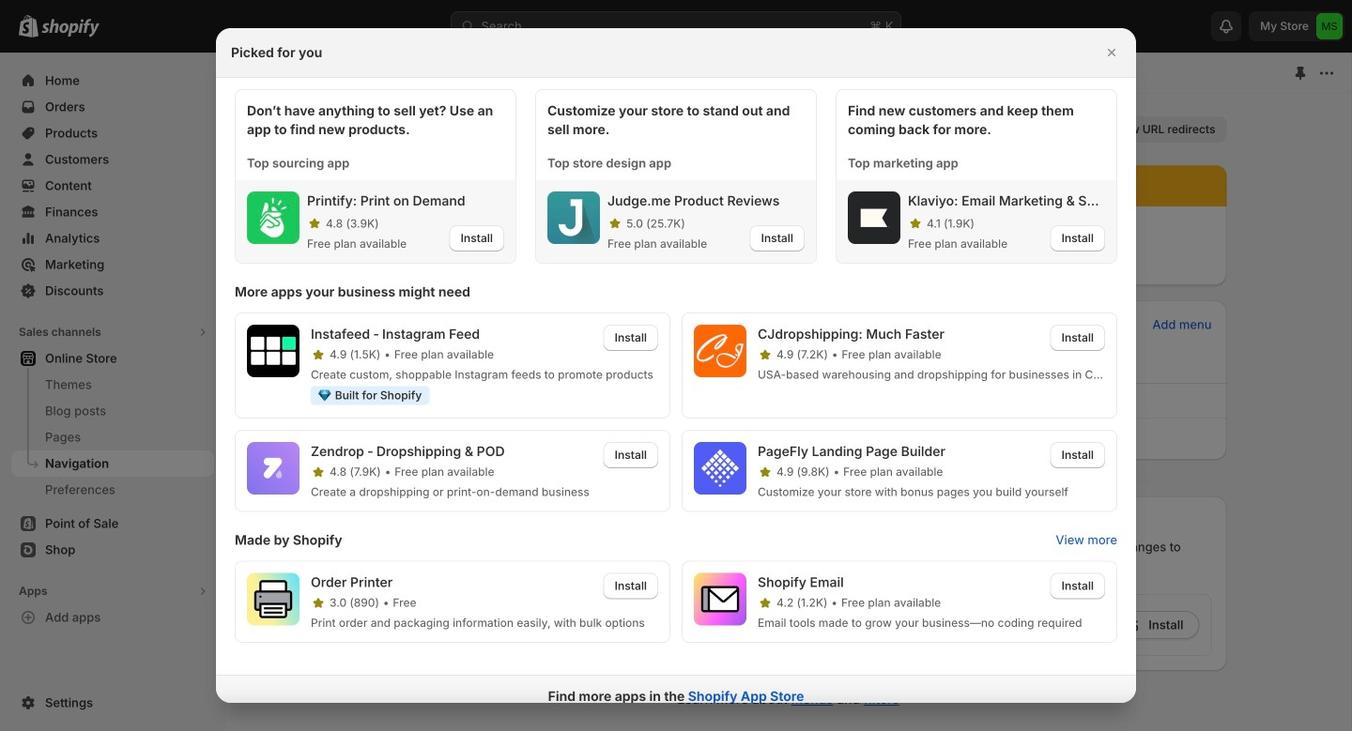 Task type: describe. For each thing, give the bounding box(es) containing it.
online store image
[[237, 64, 255, 83]]

built for shopify image
[[318, 390, 331, 401]]



Task type: vqa. For each thing, say whether or not it's contained in the screenshot.
ONLINE STORE icon
yes



Task type: locate. For each thing, give the bounding box(es) containing it.
shopify image
[[41, 19, 100, 37]]

dialog
[[0, 28, 1352, 717]]



